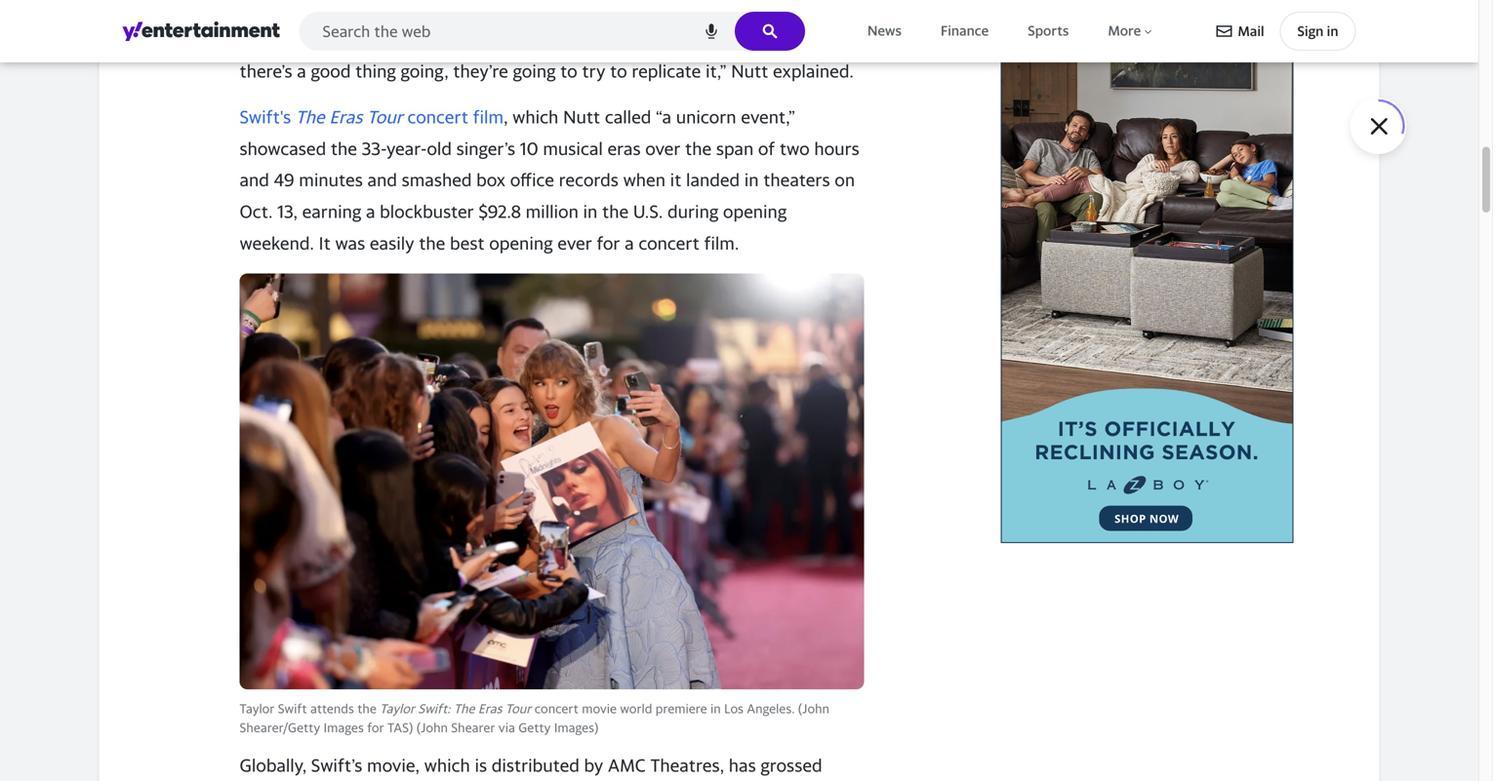 Task type: describe. For each thing, give the bounding box(es) containing it.
it inside , which nutt called "a unicorn event," showcased the 33-year-old singer's 10 musical eras over the span of two hours and 49 minutes and smashed box office records when it landed in theaters on oct. 13, earning a blockbuster $92.8 million in the u.s. during opening weekend. it was easily the best opening ever for a concert film.
[[319, 233, 331, 254]]

which inside , which nutt called "a unicorn event," showcased the 33-year-old singer's 10 musical eras over the span of two hours and 49 minutes and smashed box office records when it landed in theaters on oct. 13, earning a blockbuster $92.8 million in the u.s. during opening weekend. it was easily the best opening ever for a concert film.
[[512, 106, 558, 127]]

sports
[[1028, 22, 1069, 38]]

minutes
[[299, 170, 363, 191]]

1 taylor from the left
[[240, 702, 275, 717]]

$92.8
[[479, 201, 521, 222]]

taylor swift attends the taylor swift: the eras tour
[[240, 702, 531, 717]]

swift
[[278, 702, 307, 717]]

called
[[605, 106, 651, 127]]

best
[[450, 233, 485, 254]]

images)
[[554, 721, 599, 736]]

1 horizontal spatial eras
[[478, 702, 502, 717]]

(john shearer via getty images)
[[413, 721, 599, 736]]

see
[[771, 29, 797, 50]]

sign
[[1297, 23, 1324, 39]]

it,"
[[705, 61, 726, 82]]

33-
[[362, 138, 386, 159]]

angeles.
[[747, 702, 795, 717]]

,
[[504, 106, 508, 127]]

over
[[645, 138, 681, 159]]

in down of
[[744, 170, 759, 191]]

nutt inside "hollywood is a copycat industry. it always has been. when people see that there's a good thing going, they're going to try to replicate it," nutt explained.
[[731, 61, 768, 82]]

has inside globally, swift's movie, which is distributed by amc theatres, has grossed
[[729, 755, 756, 776]]

old
[[427, 138, 452, 159]]

1 to from the left
[[560, 61, 577, 82]]

singer's
[[456, 138, 515, 159]]

1 and from the left
[[240, 170, 269, 191]]

(john inside concert movie world premiere in los angeles. (john shearer/getty images for tas)
[[798, 702, 829, 717]]

year-
[[386, 138, 427, 159]]

the up images
[[357, 702, 376, 717]]

"a
[[656, 106, 671, 127]]

search image
[[762, 23, 778, 39]]

weekend.
[[240, 233, 314, 254]]

1 vertical spatial opening
[[489, 233, 553, 254]]

event,"
[[741, 106, 795, 127]]

amc
[[608, 755, 646, 776]]

1 vertical spatial the
[[454, 702, 475, 717]]

0 horizontal spatial concert
[[407, 106, 468, 127]]

is inside globally, swift's movie, which is distributed by amc theatres, has grossed
[[475, 755, 487, 776]]

sign in
[[1297, 23, 1338, 39]]

13,
[[277, 201, 298, 222]]

taylor swift taking a selfie with a fan on the red carpet. image
[[240, 274, 864, 690]]

0 horizontal spatial (john
[[416, 721, 448, 736]]

copycat
[[367, 29, 429, 50]]

on
[[835, 170, 855, 191]]

during
[[667, 201, 718, 222]]

eras
[[607, 138, 641, 159]]

smashed
[[402, 170, 472, 191]]

try
[[582, 61, 605, 82]]

via
[[498, 721, 515, 736]]

two
[[780, 138, 810, 159]]

more
[[1108, 22, 1141, 38]]

10
[[520, 138, 538, 159]]

which inside globally, swift's movie, which is distributed by amc theatres, has grossed
[[424, 755, 470, 776]]

news link
[[864, 18, 905, 44]]

blockbuster
[[380, 201, 474, 222]]

going,
[[401, 61, 449, 82]]

concert inside , which nutt called "a unicorn event," showcased the 33-year-old singer's 10 musical eras over the span of two hours and 49 minutes and smashed box office records when it landed in theaters on oct. 13, earning a blockbuster $92.8 million in the u.s. during opening weekend. it was easily the best opening ever for a concert film.
[[639, 233, 700, 254]]

office
[[510, 170, 554, 191]]

toolbar containing mail
[[1216, 12, 1356, 51]]

it
[[670, 170, 682, 191]]

there's
[[240, 61, 292, 82]]

0 vertical spatial eras
[[329, 106, 362, 127]]

49
[[274, 170, 294, 191]]

replicate
[[632, 61, 701, 82]]

news
[[867, 22, 902, 38]]

good
[[311, 61, 351, 82]]

advertisement region
[[1001, 0, 1293, 543]]

for inside , which nutt called "a unicorn event," showcased the 33-year-old singer's 10 musical eras over the span of two hours and 49 minutes and smashed box office records when it landed in theaters on oct. 13, earning a blockbuster $92.8 million in the u.s. during opening weekend. it was easily the best opening ever for a concert film.
[[597, 233, 620, 254]]

was
[[335, 233, 365, 254]]

0 vertical spatial the
[[296, 106, 325, 127]]

in down the records
[[583, 201, 598, 222]]

sports link
[[1024, 18, 1073, 44]]

when
[[661, 29, 707, 50]]

swift's the eras tour concert film
[[240, 106, 504, 127]]

unicorn
[[676, 106, 736, 127]]

been.
[[613, 29, 657, 50]]

film.
[[704, 233, 739, 254]]

people
[[712, 29, 766, 50]]

by
[[584, 755, 603, 776]]

images
[[324, 721, 364, 736]]

the down unicorn at top left
[[685, 138, 712, 159]]

swift:
[[418, 702, 450, 717]]

movie,
[[367, 755, 420, 776]]

ever
[[557, 233, 592, 254]]

finance link
[[937, 18, 993, 44]]

the left u.s. at the top left of the page
[[602, 201, 629, 222]]

film
[[473, 106, 504, 127]]

that
[[802, 29, 835, 50]]

in inside 'link'
[[1327, 23, 1338, 39]]



Task type: vqa. For each thing, say whether or not it's contained in the screenshot.
the bottommost Factory
no



Task type: locate. For each thing, give the bounding box(es) containing it.
eras up 33-
[[329, 106, 362, 127]]

taylor
[[240, 702, 275, 717], [380, 702, 415, 717]]

it
[[508, 29, 520, 50], [319, 233, 331, 254]]

0 vertical spatial opening
[[723, 201, 787, 222]]

1 horizontal spatial (john
[[798, 702, 829, 717]]

swift's
[[240, 106, 291, 127]]

it left was
[[319, 233, 331, 254]]

world
[[620, 702, 652, 717]]

concert movie world premiere in los angeles. (john shearer/getty images for tas)
[[240, 702, 829, 736]]

concert inside concert movie world premiere in los angeles. (john shearer/getty images for tas)
[[534, 702, 579, 717]]

a down u.s. at the top left of the page
[[625, 233, 634, 254]]

2 and from the left
[[367, 170, 397, 191]]

1 vertical spatial concert
[[639, 233, 700, 254]]

movie
[[582, 702, 617, 717]]

1 vertical spatial (john
[[416, 721, 448, 736]]

for inside concert movie world premiere in los angeles. (john shearer/getty images for tas)
[[367, 721, 384, 736]]

shearer
[[451, 721, 495, 736]]

in right sign
[[1327, 23, 1338, 39]]

the up shearer
[[454, 702, 475, 717]]

span
[[716, 138, 754, 159]]

0 horizontal spatial it
[[319, 233, 331, 254]]

which right ,
[[512, 106, 558, 127]]

attends
[[310, 702, 354, 717]]

for down taylor swift attends the taylor swift: the eras tour
[[367, 721, 384, 736]]

shearer/getty
[[240, 721, 320, 736]]

mail link
[[1216, 14, 1264, 49]]

swift's
[[311, 755, 362, 776]]

is
[[336, 29, 348, 50], [475, 755, 487, 776]]

0 horizontal spatial eras
[[329, 106, 362, 127]]

0 horizontal spatial opening
[[489, 233, 553, 254]]

2 taylor from the left
[[380, 702, 415, 717]]

theatres,
[[650, 755, 724, 776]]

thing
[[355, 61, 396, 82]]

1 vertical spatial it
[[319, 233, 331, 254]]

earning
[[302, 201, 361, 222]]

0 vertical spatial for
[[597, 233, 620, 254]]

which down shearer
[[424, 755, 470, 776]]

tour up 33-
[[367, 106, 403, 127]]

a up easily
[[366, 201, 375, 222]]

concert up images)
[[534, 702, 579, 717]]

0 horizontal spatial to
[[560, 61, 577, 82]]

0 vertical spatial it
[[508, 29, 520, 50]]

Search query text field
[[299, 12, 805, 51]]

musical
[[543, 138, 603, 159]]

None search field
[[299, 12, 805, 57]]

always
[[524, 29, 577, 50]]

"hollywood
[[240, 29, 331, 50]]

the
[[331, 138, 357, 159], [685, 138, 712, 159], [602, 201, 629, 222], [419, 233, 445, 254], [357, 702, 376, 717]]

they're
[[453, 61, 508, 82]]

going
[[513, 61, 556, 82]]

for right ever at the top left of page
[[597, 233, 620, 254]]

a up thing
[[353, 29, 362, 50]]

for
[[597, 233, 620, 254], [367, 721, 384, 736]]

and left 49
[[240, 170, 269, 191]]

1 horizontal spatial opening
[[723, 201, 787, 222]]

has left grossed
[[729, 755, 756, 776]]

1 horizontal spatial tour
[[505, 702, 531, 717]]

the up showcased
[[296, 106, 325, 127]]

, which nutt called "a unicorn event," showcased the 33-year-old singer's 10 musical eras over the span of two hours and 49 minutes and smashed box office records when it landed in theaters on oct. 13, earning a blockbuster $92.8 million in the u.s. during opening weekend. it was easily the best opening ever for a concert film.
[[240, 106, 859, 254]]

the
[[296, 106, 325, 127], [454, 702, 475, 717]]

tour up via
[[505, 702, 531, 717]]

taylor up shearer/getty
[[240, 702, 275, 717]]

1 vertical spatial for
[[367, 721, 384, 736]]

1 horizontal spatial concert
[[534, 702, 579, 717]]

los
[[724, 702, 744, 717]]

globally,
[[240, 755, 307, 776]]

has up the try
[[581, 29, 609, 50]]

it left always
[[508, 29, 520, 50]]

it inside "hollywood is a copycat industry. it always has been. when people see that there's a good thing going, they're going to try to replicate it," nutt explained.
[[508, 29, 520, 50]]

a
[[353, 29, 362, 50], [297, 61, 306, 82], [366, 201, 375, 222], [625, 233, 634, 254]]

0 vertical spatial which
[[512, 106, 558, 127]]

when
[[623, 170, 666, 191]]

0 horizontal spatial is
[[336, 29, 348, 50]]

opening up film.
[[723, 201, 787, 222]]

2 horizontal spatial concert
[[639, 233, 700, 254]]

and down 33-
[[367, 170, 397, 191]]

in inside concert movie world premiere in los angeles. (john shearer/getty images for tas)
[[710, 702, 721, 717]]

1 vertical spatial which
[[424, 755, 470, 776]]

tour
[[367, 106, 403, 127], [505, 702, 531, 717]]

0 horizontal spatial which
[[424, 755, 470, 776]]

"hollywood is a copycat industry. it always has been. when people see that there's a good thing going, they're going to try to replicate it," nutt explained.
[[240, 29, 854, 82]]

1 vertical spatial tour
[[505, 702, 531, 717]]

to
[[560, 61, 577, 82], [610, 61, 627, 82]]

0 vertical spatial nutt
[[731, 61, 768, 82]]

u.s.
[[633, 201, 663, 222]]

1 vertical spatial is
[[475, 755, 487, 776]]

is inside "hollywood is a copycat industry. it always has been. when people see that there's a good thing going, they're going to try to replicate it," nutt explained.
[[336, 29, 348, 50]]

in left "los"
[[710, 702, 721, 717]]

1 horizontal spatial which
[[512, 106, 558, 127]]

1 horizontal spatial to
[[610, 61, 627, 82]]

(john right angeles.
[[798, 702, 829, 717]]

has
[[581, 29, 609, 50], [729, 755, 756, 776]]

(john down swift:
[[416, 721, 448, 736]]

and
[[240, 170, 269, 191], [367, 170, 397, 191]]

0 vertical spatial (john
[[798, 702, 829, 717]]

0 vertical spatial has
[[581, 29, 609, 50]]

0 horizontal spatial taylor
[[240, 702, 275, 717]]

nutt down people
[[731, 61, 768, 82]]

showcased
[[240, 138, 326, 159]]

which
[[512, 106, 558, 127], [424, 755, 470, 776]]

nutt inside , which nutt called "a unicorn event," showcased the 33-year-old singer's 10 musical eras over the span of two hours and 49 minutes and smashed box office records when it landed in theaters on oct. 13, earning a blockbuster $92.8 million in the u.s. during opening weekend. it was easily the best opening ever for a concert film.
[[563, 106, 600, 127]]

nutt up musical
[[563, 106, 600, 127]]

getty
[[518, 721, 551, 736]]

opening
[[723, 201, 787, 222], [489, 233, 553, 254]]

0 horizontal spatial nutt
[[563, 106, 600, 127]]

2 to from the left
[[610, 61, 627, 82]]

0 vertical spatial is
[[336, 29, 348, 50]]

1 horizontal spatial it
[[508, 29, 520, 50]]

1 horizontal spatial is
[[475, 755, 487, 776]]

of
[[758, 138, 775, 159]]

to left the try
[[560, 61, 577, 82]]

tas)
[[387, 721, 413, 736]]

0 vertical spatial tour
[[367, 106, 403, 127]]

finance
[[941, 22, 989, 38]]

is up good
[[336, 29, 348, 50]]

the left 33-
[[331, 138, 357, 159]]

0 horizontal spatial has
[[581, 29, 609, 50]]

0 horizontal spatial tour
[[367, 106, 403, 127]]

concert
[[407, 106, 468, 127], [639, 233, 700, 254], [534, 702, 579, 717]]

premiere
[[655, 702, 707, 717]]

1 horizontal spatial taylor
[[380, 702, 415, 717]]

easily
[[370, 233, 414, 254]]

sign in link
[[1280, 12, 1356, 51]]

0 horizontal spatial for
[[367, 721, 384, 736]]

nutt
[[731, 61, 768, 82], [563, 106, 600, 127]]

box
[[476, 170, 506, 191]]

hours
[[814, 138, 859, 159]]

industry.
[[434, 29, 503, 50]]

records
[[559, 170, 619, 191]]

the down blockbuster on the left top of the page
[[419, 233, 445, 254]]

1 vertical spatial nutt
[[563, 106, 600, 127]]

globally, swift's movie, which is distributed by amc theatres, has grossed
[[240, 755, 822, 782]]

a left good
[[297, 61, 306, 82]]

taylor up tas)
[[380, 702, 415, 717]]

1 vertical spatial has
[[729, 755, 756, 776]]

1 horizontal spatial the
[[454, 702, 475, 717]]

eras
[[329, 106, 362, 127], [478, 702, 502, 717]]

distributed
[[492, 755, 580, 776]]

1 vertical spatial eras
[[478, 702, 502, 717]]

landed
[[686, 170, 740, 191]]

0 horizontal spatial and
[[240, 170, 269, 191]]

2 vertical spatial concert
[[534, 702, 579, 717]]

0 horizontal spatial the
[[296, 106, 325, 127]]

is down shearer
[[475, 755, 487, 776]]

concert down u.s. at the top left of the page
[[639, 233, 700, 254]]

1 horizontal spatial for
[[597, 233, 620, 254]]

eras up (john shearer via getty images)
[[478, 702, 502, 717]]

1 horizontal spatial and
[[367, 170, 397, 191]]

has inside "hollywood is a copycat industry. it always has been. when people see that there's a good thing going, they're going to try to replicate it," nutt explained.
[[581, 29, 609, 50]]

mail
[[1238, 23, 1264, 39]]

opening down $92.8 in the top left of the page
[[489, 233, 553, 254]]

0 vertical spatial concert
[[407, 106, 468, 127]]

1 horizontal spatial nutt
[[731, 61, 768, 82]]

grossed
[[761, 755, 822, 776]]

explained.
[[773, 61, 854, 82]]

1 horizontal spatial has
[[729, 755, 756, 776]]

concert up old
[[407, 106, 468, 127]]

more button
[[1104, 18, 1158, 44]]

to right the try
[[610, 61, 627, 82]]

million
[[526, 201, 579, 222]]

toolbar
[[1216, 12, 1356, 51]]

oct.
[[240, 201, 273, 222]]



